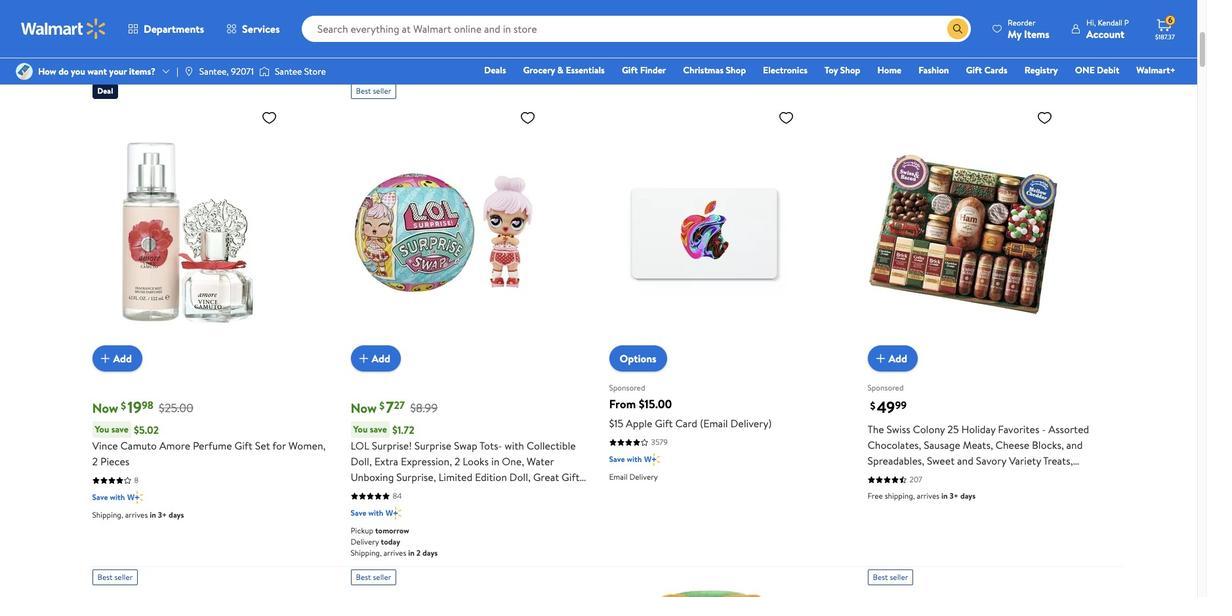 Task type: vqa. For each thing, say whether or not it's contained in the screenshot.
scooter inside the ★ this moped scooter have revolutionary dual braking system + clear display + led light + taillights + cruise control system. evercross foldable electric scooters serves as fun, environmentally friendly way to explore your city!
no



Task type: describe. For each thing, give the bounding box(es) containing it.
unboxing
[[351, 471, 394, 485]]

all filters (1) , filter applied image
[[94, 2, 115, 12]]

$ inside $ 49 99
[[870, 399, 876, 414]]

$ 49 99
[[870, 396, 907, 419]]

gift left cards
[[966, 64, 982, 77]]

add to favorites list, the swiss colony 25 holiday favorites - assorted chocolates, sausage meats, cheese blocks, and spreadables, sweet and savory variety treats, perfect gift for holidays, christmas, or birthdays image
[[1037, 110, 1053, 126]]

spreadables,
[[868, 454, 925, 469]]

free
[[868, 491, 883, 502]]

savory
[[976, 454, 1007, 469]]

with up email delivery
[[627, 454, 642, 465]]

reorder my items
[[1008, 17, 1050, 41]]

surprise!
[[372, 439, 412, 454]]

swiss
[[887, 423, 911, 437]]

christmas
[[683, 64, 724, 77]]

teenage mutant ninja turtles: mutant mayhem plush toys, 8 inch tmnt soft dolls image
[[609, 591, 800, 598]]

save with for 19
[[92, 492, 125, 503]]

sort and filter section element
[[74, 0, 1124, 28]]

save for 7
[[351, 508, 367, 519]]

santee store
[[275, 65, 326, 78]]

gift up want
[[90, 39, 113, 56]]

santee, 92071
[[199, 65, 254, 78]]

how do you want your items?
[[38, 65, 156, 78]]

water
[[527, 455, 554, 469]]

search icon image
[[953, 24, 963, 34]]

limited
[[439, 471, 473, 485]]

extra
[[374, 455, 398, 469]]

now for 19
[[92, 400, 118, 417]]

walmart plus image
[[645, 454, 660, 467]]

grocery & essentials
[[523, 64, 605, 77]]

holiday
[[962, 423, 996, 437]]

price when purchased online
[[90, 66, 219, 81]]

perfect
[[868, 470, 902, 484]]

reorder
[[1008, 17, 1036, 28]]

clear
[[539, 1, 560, 14]]

$15 apple gift card (email delivery) image
[[609, 104, 800, 362]]

now for 7
[[351, 400, 377, 417]]

for inside the swiss colony 25 holiday favorites - assorted chocolates, sausage meats, cheese blocks, and spreadables, sweet and savory variety treats, perfect gift for holidays, christmas, or birthdays
[[925, 470, 938, 484]]

now $ 7 27 $8.99
[[351, 396, 438, 419]]

my
[[1008, 27, 1022, 41]]

207
[[910, 475, 923, 486]]

98
[[142, 399, 154, 413]]

santee,
[[199, 65, 229, 78]]

the swiss colony 25 holiday favorites - assorted chocolates, sausage meats, cheese blocks, and spreadables, sweet and savory variety treats, perfect gift for holidays, christmas, or birthdays image
[[868, 104, 1058, 362]]

0 vertical spatial and
[[1067, 438, 1083, 453]]

the swiss colony 25 holiday favorites - assorted chocolates, sausage meats, cheese blocks, and spreadables, sweet and savory variety treats, perfect gift for holidays, christmas, or birthdays
[[868, 423, 1090, 484]]

days inside pickup tomorrow delivery today shipping, arrives in 2 days
[[423, 548, 438, 559]]

electronics
[[763, 64, 808, 77]]

save with for 7
[[351, 508, 383, 519]]

favorites
[[998, 423, 1040, 437]]

-
[[1042, 423, 1046, 437]]

expression,
[[401, 455, 452, 469]]

great
[[533, 471, 559, 485]]

2 inside you save $1.72 lol surprise! surprise swap tots- with collectible doll, extra expression, 2 looks in one, water unboxing surprise, limited edition doll, great gift for girls age 3+
[[455, 455, 460, 469]]

add to favorites list, $15 apple gift card (email delivery) image
[[779, 110, 794, 126]]

p
[[1125, 17, 1129, 28]]

swap
[[454, 439, 478, 454]]

with inside you save $1.72 lol surprise! surprise swap tots- with collectible doll, extra expression, 2 looks in one, water unboxing surprise, limited edition doll, great gift for girls age 3+
[[505, 439, 524, 454]]

in inside you save $1.72 lol surprise! surprise swap tots- with collectible doll, extra expression, 2 looks in one, water unboxing surprise, limited edition doll, great gift for girls age 3+
[[491, 455, 500, 469]]

2 inside you save $5.02 vince camuto amore perfume gift set for women, 2 pieces
[[92, 455, 98, 469]]

fashion
[[919, 64, 949, 77]]

sort by |
[[969, 0, 1009, 14]]

add for 19
[[113, 352, 132, 366]]

the
[[868, 423, 884, 437]]

cheese
[[996, 438, 1030, 453]]

sort
[[969, 0, 988, 14]]

$15
[[609, 417, 624, 431]]

by
[[991, 0, 1002, 14]]

3 add from the left
[[889, 352, 908, 366]]

99
[[895, 399, 907, 413]]

account
[[1087, 27, 1125, 41]]

do
[[59, 65, 69, 78]]

19
[[127, 396, 142, 419]]

legal information image
[[224, 68, 235, 79]]

add to favorites list, lol surprise! surprise swap tots- with collectible doll, extra expression, 2 looks in one, water unboxing surprise, limited edition doll, great gift for girls age 3+ image
[[520, 110, 536, 126]]

all
[[563, 1, 571, 14]]

online
[[191, 66, 219, 81]]

shipping, arrives in 3+ days
[[92, 510, 184, 521]]

meats,
[[963, 438, 993, 453]]

(1000+)
[[155, 41, 191, 56]]

debit
[[1097, 64, 1120, 77]]

add button for 19
[[92, 346, 142, 372]]

0 horizontal spatial and
[[957, 454, 974, 469]]

Walmart Site-Wide search field
[[302, 16, 971, 42]]

84
[[393, 491, 402, 502]]

add to cart image for 49
[[873, 351, 889, 367]]

gift inside from $15.00 $15 apple gift card (email delivery)
[[655, 417, 673, 431]]

7
[[386, 396, 394, 419]]

one
[[1075, 64, 1095, 77]]

arrives inside pickup tomorrow delivery today shipping, arrives in 2 days
[[384, 548, 406, 559]]

registry
[[1025, 64, 1058, 77]]

pieces
[[100, 455, 129, 469]]

0 vertical spatial doll,
[[351, 455, 372, 469]]

sponsored for $15 apple gift card (email delivery)
[[609, 382, 645, 393]]

vince camuto amore perfume gift set for women, 2 pieces image
[[92, 104, 282, 362]]

0 vertical spatial save with
[[609, 454, 642, 465]]

 image for how do you want your items?
[[16, 63, 33, 80]]

from $15.00 $15 apple gift card (email delivery)
[[609, 396, 772, 431]]

clear all
[[539, 1, 571, 14]]

0 vertical spatial shipping,
[[92, 510, 123, 521]]

camuto
[[120, 439, 157, 454]]

email
[[609, 472, 628, 483]]

finder for gift finder
[[640, 64, 666, 77]]

walmart+ link
[[1131, 63, 1182, 77]]

walmart plus image for 7
[[386, 507, 401, 520]]

kendall
[[1098, 17, 1123, 28]]

 image for santee, 92071
[[184, 66, 194, 77]]

one debit
[[1075, 64, 1120, 77]]

santee
[[275, 65, 302, 78]]

with down 'girls' at the bottom left
[[368, 508, 383, 519]]

christmas shop
[[683, 64, 746, 77]]

one debit link
[[1069, 63, 1126, 77]]

$8.99
[[410, 400, 438, 417]]



Task type: locate. For each thing, give the bounding box(es) containing it.
0 horizontal spatial finder
[[116, 39, 153, 56]]

for right 207
[[925, 470, 938, 484]]

gift inside you save $1.72 lol surprise! surprise swap tots- with collectible doll, extra expression, 2 looks in one, water unboxing surprise, limited edition doll, great gift for girls age 3+
[[562, 471, 580, 485]]

6 $187.37
[[1156, 15, 1175, 41]]

1 horizontal spatial |
[[1007, 0, 1009, 14]]

2 horizontal spatial days
[[961, 491, 976, 502]]

options
[[620, 352, 657, 366]]

1 horizontal spatial doll,
[[510, 471, 531, 485]]

shipping, down the pickup
[[351, 548, 382, 559]]

apple
[[626, 417, 653, 431]]

with
[[505, 439, 524, 454], [627, 454, 642, 465], [110, 492, 125, 503], [368, 508, 383, 519]]

1 vertical spatial delivery
[[351, 537, 379, 548]]

0 vertical spatial |
[[1007, 0, 1009, 14]]

0 horizontal spatial shop
[[726, 64, 746, 77]]

$ inside "now $ 19 98 $25.00"
[[121, 399, 126, 414]]

1 vertical spatial shipping,
[[351, 548, 382, 559]]

variety
[[1009, 454, 1041, 469]]

2 now from the left
[[351, 400, 377, 417]]

perfume
[[193, 439, 232, 454]]

2 inside pickup tomorrow delivery today shipping, arrives in 2 days
[[417, 548, 421, 559]]

$1.72
[[392, 423, 415, 437]]

0 horizontal spatial shipping,
[[92, 510, 123, 521]]

0 horizontal spatial sponsored
[[609, 382, 645, 393]]

add to cart image
[[97, 351, 113, 367]]

save for 19
[[92, 492, 108, 503]]

when
[[115, 66, 140, 81]]

2 vertical spatial arrives
[[384, 548, 406, 559]]

1 horizontal spatial delivery
[[630, 472, 658, 483]]

0 horizontal spatial doll,
[[351, 455, 372, 469]]

1 horizontal spatial days
[[423, 548, 438, 559]]

doll, down the lol
[[351, 455, 372, 469]]

0 horizontal spatial add button
[[92, 346, 142, 372]]

1 vertical spatial and
[[957, 454, 974, 469]]

1 horizontal spatial shop
[[840, 64, 861, 77]]

1 horizontal spatial now
[[351, 400, 377, 417]]

add for 7
[[372, 352, 390, 366]]

card
[[676, 417, 698, 431]]

sweet
[[927, 454, 955, 469]]

services button
[[215, 13, 291, 45]]

1 horizontal spatial add button
[[351, 346, 401, 372]]

$ inside now $ 7 27 $8.99
[[379, 399, 385, 414]]

delivery
[[630, 472, 658, 483], [351, 537, 379, 548]]

2 $ from the left
[[379, 399, 385, 414]]

your
[[109, 65, 127, 78]]

2 shop from the left
[[840, 64, 861, 77]]

add button up 7
[[351, 346, 401, 372]]

items?
[[129, 65, 156, 78]]

$15.00
[[639, 396, 672, 413]]

and down assorted
[[1067, 438, 1083, 453]]

for inside you save $5.02 vince camuto amore perfume gift set for women, 2 pieces
[[273, 439, 286, 454]]

walmart plus image up tomorrow on the bottom
[[386, 507, 401, 520]]

27
[[394, 399, 405, 413]]

in
[[491, 455, 500, 469], [942, 491, 948, 502], [150, 510, 156, 521], [408, 548, 415, 559]]

days
[[961, 491, 976, 502], [169, 510, 184, 521], [423, 548, 438, 559]]

you up vince
[[95, 423, 109, 436]]

with up shipping, arrives in 3+ days
[[110, 492, 125, 503]]

2 horizontal spatial for
[[925, 470, 938, 484]]

2 horizontal spatial add
[[889, 352, 908, 366]]

2 you from the left
[[353, 423, 368, 436]]

 image for santee store
[[259, 65, 270, 78]]

shipping,
[[885, 491, 915, 502]]

|
[[1007, 0, 1009, 14], [177, 65, 178, 78]]

toy shop
[[825, 64, 861, 77]]

sponsored for the swiss colony 25 holiday favorites - assorted chocolates, sausage meats, cheese blocks, and spreadables, sweet and savory variety treats, perfect gift for holidays, christmas, or birthdays
[[868, 382, 904, 393]]

1 horizontal spatial add
[[372, 352, 390, 366]]

pickup tomorrow delivery today shipping, arrives in 2 days
[[351, 526, 438, 559]]

gift up 3579
[[655, 417, 673, 431]]

0 vertical spatial arrives
[[917, 491, 940, 502]]

1 you from the left
[[95, 423, 109, 436]]

add up 99
[[889, 352, 908, 366]]

1 vertical spatial |
[[177, 65, 178, 78]]

 image left how
[[16, 63, 33, 80]]

for
[[273, 439, 286, 454], [925, 470, 938, 484], [351, 486, 364, 501]]

save up the surprise!
[[370, 423, 387, 436]]

walmart plus image for 19
[[128, 492, 143, 505]]

1 save from the left
[[111, 423, 129, 436]]

2 save from the left
[[370, 423, 387, 436]]

hi, kendall p account
[[1087, 17, 1129, 41]]

1 vertical spatial save
[[92, 492, 108, 503]]

0 horizontal spatial 2
[[92, 455, 98, 469]]

save up vince
[[111, 423, 129, 436]]

2 horizontal spatial 2
[[455, 455, 460, 469]]

tomorrow
[[375, 526, 409, 537]]

0 horizontal spatial save
[[92, 492, 108, 503]]

blocks,
[[1032, 438, 1064, 453]]

clear all button
[[534, 0, 577, 18]]

sausage
[[924, 438, 961, 453]]

1 horizontal spatial add to cart image
[[873, 351, 889, 367]]

add button up 99
[[868, 346, 918, 372]]

with up one,
[[505, 439, 524, 454]]

1 horizontal spatial for
[[351, 486, 364, 501]]

1 horizontal spatial  image
[[184, 66, 194, 77]]

items
[[1024, 27, 1050, 41]]

deals
[[484, 64, 506, 77]]

finder down walmart site-wide search field
[[640, 64, 666, 77]]

set
[[255, 439, 270, 454]]

tots-
[[480, 439, 502, 454]]

0 vertical spatial days
[[961, 491, 976, 502]]

2 vertical spatial days
[[423, 548, 438, 559]]

gift down search search field
[[622, 64, 638, 77]]

1 vertical spatial for
[[925, 470, 938, 484]]

3+ inside you save $1.72 lol surprise! surprise swap tots- with collectible doll, extra expression, 2 looks in one, water unboxing surprise, limited edition doll, great gift for girls age 3+
[[411, 486, 423, 501]]

save inside you save $1.72 lol surprise! surprise swap tots- with collectible doll, extra expression, 2 looks in one, water unboxing surprise, limited edition doll, great gift for girls age 3+
[[370, 423, 387, 436]]

surprise,
[[397, 471, 436, 485]]

finder up items?
[[116, 39, 153, 56]]

add to cart image for $8.99
[[356, 351, 372, 367]]

1 horizontal spatial finder
[[640, 64, 666, 77]]

2 add to cart image from the left
[[873, 351, 889, 367]]

$ for 19
[[121, 399, 126, 414]]

finder
[[116, 39, 153, 56], [640, 64, 666, 77]]

departments button
[[117, 13, 215, 45]]

Search search field
[[302, 16, 971, 42]]

2
[[92, 455, 98, 469], [455, 455, 460, 469], [417, 548, 421, 559]]

you inside you save $1.72 lol surprise! surprise swap tots- with collectible doll, extra expression, 2 looks in one, water unboxing surprise, limited edition doll, great gift for girls age 3+
[[353, 423, 368, 436]]

0 vertical spatial walmart plus image
[[128, 492, 143, 505]]

3 $ from the left
[[870, 399, 876, 414]]

you for 19
[[95, 423, 109, 436]]

0 horizontal spatial  image
[[16, 63, 33, 80]]

christmas shop link
[[677, 63, 752, 77]]

2 down vince
[[92, 455, 98, 469]]

0 vertical spatial save
[[609, 454, 625, 465]]

you for 7
[[353, 423, 368, 436]]

1 $ from the left
[[121, 399, 126, 414]]

1 vertical spatial finder
[[640, 64, 666, 77]]

shop inside christmas shop 'link'
[[726, 64, 746, 77]]

2 sponsored from the left
[[868, 382, 904, 393]]

0 vertical spatial delivery
[[630, 472, 658, 483]]

add to cart image
[[356, 351, 372, 367], [873, 351, 889, 367]]

shop right toy
[[840, 64, 861, 77]]

add to favorites list, vince camuto amore perfume gift set for women, 2 pieces image
[[261, 110, 277, 126]]

now left 19
[[92, 400, 118, 417]]

 image left santee,
[[184, 66, 194, 77]]

for left 'girls' at the bottom left
[[351, 486, 364, 501]]

1 add button from the left
[[92, 346, 142, 372]]

1 horizontal spatial save
[[370, 423, 387, 436]]

 image
[[16, 63, 33, 80], [259, 65, 270, 78], [184, 66, 194, 77]]

save inside you save $5.02 vince camuto amore perfume gift set for women, 2 pieces
[[111, 423, 129, 436]]

(email
[[700, 417, 728, 431]]

from
[[609, 396, 636, 413]]

save up the pickup
[[351, 508, 367, 519]]

1 horizontal spatial shipping,
[[351, 548, 382, 559]]

$ for 7
[[379, 399, 385, 414]]

gift inside the swiss colony 25 holiday favorites - assorted chocolates, sausage meats, cheese blocks, and spreadables, sweet and savory variety treats, perfect gift for holidays, christmas, or birthdays
[[904, 470, 922, 484]]

1 now from the left
[[92, 400, 118, 417]]

now inside "now $ 19 98 $25.00"
[[92, 400, 118, 417]]

49
[[877, 396, 895, 419]]

2 right today
[[417, 548, 421, 559]]

1 add to cart image from the left
[[356, 351, 372, 367]]

 image right 92071 on the left top of page
[[259, 65, 270, 78]]

assorted
[[1049, 423, 1090, 437]]

1 add from the left
[[113, 352, 132, 366]]

gift cards link
[[960, 63, 1014, 77]]

save up email
[[609, 454, 625, 465]]

0 horizontal spatial save
[[111, 423, 129, 436]]

2 horizontal spatial arrives
[[917, 491, 940, 502]]

add up 7
[[372, 352, 390, 366]]

2 vertical spatial save with
[[351, 508, 383, 519]]

3 add button from the left
[[868, 346, 918, 372]]

collectible
[[527, 439, 576, 454]]

6
[[1168, 15, 1173, 26]]

or
[[1035, 470, 1045, 484]]

you up the lol
[[353, 423, 368, 436]]

christmas,
[[984, 470, 1033, 484]]

essentials
[[566, 64, 605, 77]]

save for 19
[[111, 423, 129, 436]]

2 horizontal spatial save with
[[609, 454, 642, 465]]

0 horizontal spatial delivery
[[351, 537, 379, 548]]

walmart+
[[1137, 64, 1176, 77]]

0 horizontal spatial days
[[169, 510, 184, 521]]

1 horizontal spatial walmart plus image
[[386, 507, 401, 520]]

1 horizontal spatial 2
[[417, 548, 421, 559]]

and up "holidays,"
[[957, 454, 974, 469]]

92071
[[231, 65, 254, 78]]

2 horizontal spatial 3+
[[950, 491, 959, 502]]

arrives down tomorrow on the bottom
[[384, 548, 406, 559]]

1 horizontal spatial 3+
[[411, 486, 423, 501]]

add to cart image up 49
[[873, 351, 889, 367]]

toy
[[825, 64, 838, 77]]

1 horizontal spatial $
[[379, 399, 385, 414]]

electronics link
[[757, 63, 814, 77]]

in inside pickup tomorrow delivery today shipping, arrives in 2 days
[[408, 548, 415, 559]]

1 vertical spatial walmart plus image
[[386, 507, 401, 520]]

$187.37
[[1156, 32, 1175, 41]]

1 sponsored from the left
[[609, 382, 645, 393]]

1 horizontal spatial and
[[1067, 438, 1083, 453]]

1 vertical spatial arrives
[[125, 510, 148, 521]]

delivery down walmart plus icon
[[630, 472, 658, 483]]

save with
[[609, 454, 642, 465], [92, 492, 125, 503], [351, 508, 383, 519]]

0 horizontal spatial add to cart image
[[356, 351, 372, 367]]

$
[[121, 399, 126, 414], [379, 399, 385, 414], [870, 399, 876, 414]]

now inside now $ 7 27 $8.99
[[351, 400, 377, 417]]

gift right great
[[562, 471, 580, 485]]

2 horizontal spatial  image
[[259, 65, 270, 78]]

holidays,
[[941, 470, 982, 484]]

shop right christmas
[[726, 64, 746, 77]]

gift finder link
[[616, 63, 672, 77]]

shop for toy shop
[[840, 64, 861, 77]]

2 up limited
[[455, 455, 460, 469]]

0 horizontal spatial for
[[273, 439, 286, 454]]

0 horizontal spatial now
[[92, 400, 118, 417]]

shop inside toy shop link
[[840, 64, 861, 77]]

add button up 19
[[92, 346, 142, 372]]

for right the set
[[273, 439, 286, 454]]

lol
[[351, 439, 369, 454]]

finder for gift finder (1000+)
[[116, 39, 153, 56]]

gift inside you save $5.02 vince camuto amore perfume gift set for women, 2 pieces
[[235, 439, 253, 454]]

1 vertical spatial days
[[169, 510, 184, 521]]

0 horizontal spatial |
[[177, 65, 178, 78]]

save down pieces
[[92, 492, 108, 503]]

2 horizontal spatial $
[[870, 399, 876, 414]]

2 vertical spatial save
[[351, 508, 367, 519]]

walmart image
[[21, 18, 106, 39]]

0 horizontal spatial save with
[[92, 492, 125, 503]]

how
[[38, 65, 56, 78]]

doll, down one,
[[510, 471, 531, 485]]

gift finder (1000+)
[[90, 39, 191, 56]]

1 vertical spatial save with
[[92, 492, 125, 503]]

you save $1.72 lol surprise! surprise swap tots- with collectible doll, extra expression, 2 looks in one, water unboxing surprise, limited edition doll, great gift for girls age 3+
[[351, 423, 580, 501]]

2 vertical spatial for
[[351, 486, 364, 501]]

pickup
[[351, 526, 373, 537]]

save with up the pickup
[[351, 508, 383, 519]]

women,
[[289, 439, 326, 454]]

delivery inside pickup tomorrow delivery today shipping, arrives in 2 days
[[351, 537, 379, 548]]

colony
[[913, 423, 945, 437]]

1 horizontal spatial sponsored
[[868, 382, 904, 393]]

| inside sort and filter section element
[[1007, 0, 1009, 14]]

sponsored
[[609, 382, 645, 393], [868, 382, 904, 393]]

departments
[[144, 22, 204, 36]]

1 horizontal spatial arrives
[[384, 548, 406, 559]]

girls
[[367, 486, 388, 501]]

now left 7
[[351, 400, 377, 417]]

looks
[[463, 455, 489, 469]]

surprise
[[415, 439, 452, 454]]

0 horizontal spatial 3+
[[158, 510, 167, 521]]

| down (1000+)
[[177, 65, 178, 78]]

3+
[[411, 486, 423, 501], [950, 491, 959, 502], [158, 510, 167, 521]]

1 horizontal spatial you
[[353, 423, 368, 436]]

shipping, down pieces
[[92, 510, 123, 521]]

vince
[[92, 439, 118, 454]]

delivery left today
[[351, 537, 379, 548]]

save with up shipping, arrives in 3+ days
[[92, 492, 125, 503]]

sponsored up from
[[609, 382, 645, 393]]

1 vertical spatial doll,
[[510, 471, 531, 485]]

0 vertical spatial finder
[[116, 39, 153, 56]]

2 add button from the left
[[351, 346, 401, 372]]

delivery)
[[731, 417, 772, 431]]

shop for christmas shop
[[726, 64, 746, 77]]

add up 19
[[113, 352, 132, 366]]

0 horizontal spatial walmart plus image
[[128, 492, 143, 505]]

| right the by
[[1007, 0, 1009, 14]]

add to cart image up now $ 7 27 $8.99
[[356, 351, 372, 367]]

gift finder
[[622, 64, 666, 77]]

0 horizontal spatial add
[[113, 352, 132, 366]]

gift left the set
[[235, 439, 253, 454]]

services
[[242, 22, 280, 36]]

save with up email
[[609, 454, 642, 465]]

sponsored up 49
[[868, 382, 904, 393]]

1 shop from the left
[[726, 64, 746, 77]]

walmart plus image down 8
[[128, 492, 143, 505]]

2 horizontal spatial add button
[[868, 346, 918, 372]]

arrives down 8
[[125, 510, 148, 521]]

seller
[[373, 85, 391, 97], [114, 572, 133, 583], [373, 572, 391, 583], [890, 572, 908, 583]]

0 horizontal spatial arrives
[[125, 510, 148, 521]]

add button for 7
[[351, 346, 401, 372]]

25
[[948, 423, 959, 437]]

1 horizontal spatial save
[[351, 508, 367, 519]]

save for 7
[[370, 423, 387, 436]]

walmart plus image
[[128, 492, 143, 505], [386, 507, 401, 520]]

birthdays
[[1047, 470, 1090, 484]]

$ left 49
[[870, 399, 876, 414]]

0 vertical spatial for
[[273, 439, 286, 454]]

deals link
[[478, 63, 512, 77]]

for inside you save $1.72 lol surprise! surprise swap tots- with collectible doll, extra expression, 2 looks in one, water unboxing surprise, limited edition doll, great gift for girls age 3+
[[351, 486, 364, 501]]

1 horizontal spatial save with
[[351, 508, 383, 519]]

$ left 7
[[379, 399, 385, 414]]

2 add from the left
[[372, 352, 390, 366]]

lol surprise! surprise swap tots- with collectible doll, extra expression, 2 looks in one, water unboxing surprise, limited edition doll, great gift for girls age 3+ image
[[351, 104, 541, 362]]

0 horizontal spatial you
[[95, 423, 109, 436]]

$ left 19
[[121, 399, 126, 414]]

email delivery
[[609, 472, 658, 483]]

gift up free shipping, arrives in 3+ days
[[904, 470, 922, 484]]

home link
[[872, 63, 908, 77]]

now $ 19 98 $25.00
[[92, 396, 194, 419]]

arrives down 207
[[917, 491, 940, 502]]

shipping, inside pickup tomorrow delivery today shipping, arrives in 2 days
[[351, 548, 382, 559]]

2 horizontal spatial save
[[609, 454, 625, 465]]

you inside you save $5.02 vince camuto amore perfume gift set for women, 2 pieces
[[95, 423, 109, 436]]

0 horizontal spatial $
[[121, 399, 126, 414]]



